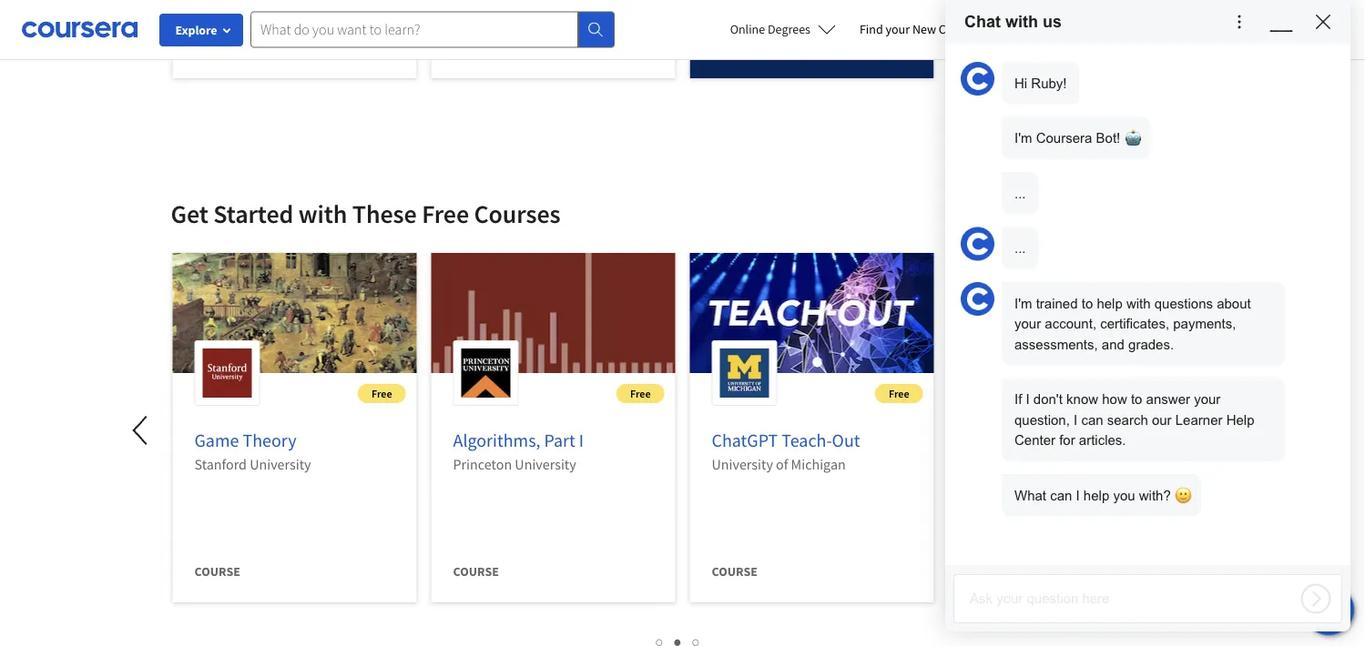 Task type: locate. For each thing, give the bounding box(es) containing it.
...
[[1015, 186, 1026, 201], [1015, 241, 1026, 256]]

for
[[1060, 433, 1076, 448]]

find your new career
[[860, 21, 974, 37]]

1 vertical spatial help
[[1084, 488, 1110, 503]]

university down chatgpt
[[712, 456, 773, 474]]

3 university from the left
[[712, 456, 773, 474]]

1 horizontal spatial can
[[1082, 413, 1104, 428]]

with inside i'm trained to help with questions about your account, certificates, payments, assessments, and grades.
[[1127, 296, 1151, 311]]

can up math
[[1082, 413, 1104, 428]]

with left these
[[299, 198, 347, 230]]

chat with us image
[[961, 62, 995, 96], [961, 227, 995, 261], [961, 282, 995, 316], [1315, 596, 1344, 625]]

game theory link
[[195, 430, 297, 452]]

i'm left trained
[[1015, 296, 1033, 311]]

help for i
[[1084, 488, 1110, 503]]

None search field
[[251, 11, 615, 48]]

0 vertical spatial can
[[1082, 413, 1104, 428]]

learner
[[1176, 413, 1223, 428]]

university
[[250, 456, 311, 474], [515, 456, 576, 474], [712, 456, 773, 474], [1005, 456, 1066, 474]]

free for data science math skills
[[1148, 387, 1168, 401]]

get started with these free courses
[[171, 198, 561, 230]]

if i don't know how to answer your question, i can search our learner help center for articles.
[[1015, 392, 1255, 448]]

i
[[1026, 392, 1030, 407], [1074, 413, 1078, 428], [579, 430, 584, 452], [1076, 488, 1080, 503]]

teach-
[[782, 430, 832, 452]]

free for algorithms, part i
[[631, 387, 651, 401]]

hi
[[1015, 76, 1028, 91]]

0 vertical spatial ...
[[1015, 186, 1026, 201]]

course for game
[[195, 564, 240, 580]]

2 university from the left
[[515, 456, 576, 474]]

data science math skills duke university
[[971, 430, 1154, 474]]

get started with these free courses carousel element
[[0, 143, 1262, 647]]

0 horizontal spatial can
[[1051, 488, 1073, 503]]

free
[[422, 198, 469, 230], [372, 387, 392, 401], [631, 387, 651, 401], [889, 387, 910, 401], [1148, 387, 1168, 401]]

can right the 'what'
[[1051, 488, 1073, 503]]

english button
[[983, 0, 1093, 59]]

0 vertical spatial your
[[886, 21, 910, 37]]

0 vertical spatial to
[[1082, 296, 1093, 311]]

1 horizontal spatial with
[[1006, 12, 1039, 31]]

... inside message from virtual agent element
[[1015, 186, 1026, 201]]

hi ruby!
[[1015, 76, 1067, 91]]

started
[[213, 198, 294, 230]]

i'm inside i'm trained to help with questions about your account, certificates, payments, assessments, and grades.
[[1015, 296, 1033, 311]]

to
[[1082, 296, 1093, 311], [1131, 392, 1143, 407]]

with left the us
[[1006, 12, 1039, 31]]

0 vertical spatial help
[[1097, 296, 1123, 311]]

your up assessments,
[[1015, 317, 1041, 332]]

center
[[1015, 433, 1056, 448]]

grades.
[[1129, 337, 1174, 352]]

bot!
[[1096, 131, 1121, 146]]

0 horizontal spatial with
[[299, 198, 347, 230]]

1 course link from the left
[[173, 0, 417, 93]]

course
[[195, 39, 240, 56], [453, 39, 499, 56], [195, 564, 240, 580], [453, 564, 499, 580], [712, 564, 758, 580], [971, 564, 1017, 580]]

i'm coursera bot! 🤖
[[1015, 131, 1138, 146]]

list inside get started with these free courses carousel element
[[162, 631, 1195, 647]]

payments,
[[1174, 317, 1237, 332]]

2 horizontal spatial with
[[1127, 296, 1151, 311]]

1 vertical spatial i'm
[[1015, 296, 1033, 311]]

university down part
[[515, 456, 576, 474]]

1 vertical spatial with
[[299, 198, 347, 230]]

2 horizontal spatial your
[[1194, 392, 1221, 407]]

with
[[1006, 12, 1039, 31], [299, 198, 347, 230], [1127, 296, 1151, 311]]

chat
[[965, 12, 1001, 31]]

with up certificates,
[[1127, 296, 1151, 311]]

skills
[[1113, 430, 1154, 452]]

4 university from the left
[[1005, 456, 1066, 474]]

get
[[171, 198, 208, 230]]

2 message from virtual agent element from the top
[[1002, 282, 1285, 517]]

help
[[1227, 413, 1255, 428]]

coursera image
[[22, 15, 138, 44]]

next slide image
[[1218, 409, 1262, 453]]

free for chatgpt teach-out
[[889, 387, 910, 401]]

2 course link from the left
[[431, 0, 676, 93]]

university inside game theory stanford university
[[250, 456, 311, 474]]

help inside i'm trained to help with questions about your account, certificates, payments, assessments, and grades.
[[1097, 296, 1123, 311]]

ruby!
[[1032, 76, 1067, 91]]

your inside if i don't know how to answer your question, i can search our learner help center for articles.
[[1194, 392, 1221, 407]]

1 vertical spatial message from virtual agent element
[[1002, 282, 1285, 517]]

can
[[1082, 413, 1104, 428], [1051, 488, 1073, 503]]

professional
[[712, 39, 799, 56]]

2 vertical spatial with
[[1127, 296, 1151, 311]]

your for if
[[1194, 392, 1221, 407]]

2 ... from the top
[[1015, 241, 1026, 256]]

i right 'if'
[[1026, 392, 1030, 407]]

1 vertical spatial your
[[1015, 317, 1041, 332]]

i right part
[[579, 430, 584, 452]]

your up learner
[[1194, 392, 1221, 407]]

what can i help you with? 🙂
[[1015, 488, 1189, 503]]

university down center
[[1005, 456, 1066, 474]]

and
[[1102, 337, 1125, 352]]

0 vertical spatial i'm
[[1015, 131, 1033, 146]]

1 i'm from the top
[[1015, 131, 1033, 146]]

i'm
[[1015, 131, 1033, 146], [1015, 296, 1033, 311]]

1 horizontal spatial your
[[1015, 317, 1041, 332]]

i'm left coursera
[[1015, 131, 1033, 146]]

list
[[162, 631, 1195, 647]]

your
[[886, 21, 910, 37], [1015, 317, 1041, 332], [1194, 392, 1221, 407]]

us
[[1043, 12, 1062, 31]]

of
[[776, 456, 788, 474]]

🙂
[[1175, 488, 1189, 503]]

course link
[[173, 0, 417, 93], [431, 0, 676, 93]]

close image
[[1312, 10, 1335, 33]]

2 i'm from the top
[[1015, 296, 1033, 311]]

help up certificates,
[[1097, 296, 1123, 311]]

chat with us
[[965, 12, 1062, 31]]

to right how
[[1131, 392, 1143, 407]]

log
[[946, 44, 1342, 526]]

1 horizontal spatial to
[[1131, 392, 1143, 407]]

0 horizontal spatial to
[[1082, 296, 1093, 311]]

explore button
[[159, 14, 243, 46]]

1 ... from the top
[[1015, 186, 1026, 201]]

science
[[1009, 430, 1068, 452]]

2 vertical spatial your
[[1194, 392, 1221, 407]]

your inside i'm trained to help with questions about your account, certificates, payments, assessments, and grades.
[[1015, 317, 1041, 332]]

to inside if i don't know how to answer your question, i can search our learner help center for articles.
[[1131, 392, 1143, 407]]

0 horizontal spatial course link
[[173, 0, 417, 93]]

data
[[971, 430, 1006, 452]]

your inside find your new career 'link'
[[886, 21, 910, 37]]

to up 'account,'
[[1082, 296, 1093, 311]]

professional certificate link
[[690, 0, 934, 93]]

help
[[1097, 296, 1123, 311], [1084, 488, 1110, 503]]

algorithms, part i princeton university
[[453, 430, 584, 474]]

1 horizontal spatial course link
[[431, 0, 676, 93]]

0 vertical spatial message from virtual agent element
[[1002, 62, 1285, 215]]

1 vertical spatial ...
[[1015, 241, 1026, 256]]

to inside i'm trained to help with questions about your account, certificates, payments, assessments, and grades.
[[1082, 296, 1093, 311]]

i'm for i'm trained to help with questions about your account, certificates, payments, assessments, and grades.
[[1015, 296, 1033, 311]]

log containing hi ruby!
[[946, 44, 1342, 526]]

1 message from virtual agent element from the top
[[1002, 62, 1285, 215]]

our
[[1152, 413, 1172, 428]]

1 vertical spatial to
[[1131, 392, 1143, 407]]

help left you
[[1084, 488, 1110, 503]]

if
[[1015, 392, 1022, 407]]

certificates,
[[1101, 317, 1170, 332]]

0 horizontal spatial your
[[886, 21, 910, 37]]

your right find
[[886, 21, 910, 37]]

1 university from the left
[[250, 456, 311, 474]]

princeton
[[453, 456, 512, 474]]

part
[[544, 430, 576, 452]]

message from virtual agent element containing i'm trained to help with questions about your account, certificates, payments, assessments, and grades.
[[1002, 282, 1285, 517]]

michigan
[[791, 456, 846, 474]]

career
[[939, 21, 974, 37]]

coursera
[[1036, 131, 1093, 146]]

university inside chatgpt teach-out university of michigan
[[712, 456, 773, 474]]

university down theory
[[250, 456, 311, 474]]

how
[[1103, 392, 1128, 407]]

message from virtual agent element
[[1002, 62, 1285, 215], [1002, 282, 1285, 517]]

game theory stanford university
[[195, 430, 311, 474]]



Task type: describe. For each thing, give the bounding box(es) containing it.
help image
[[1229, 10, 1251, 33]]

online degrees
[[730, 21, 811, 37]]

online
[[730, 21, 765, 37]]

articles.
[[1079, 433, 1127, 448]]

🤖
[[1125, 131, 1138, 146]]

your for i'm
[[1015, 317, 1041, 332]]

chatgpt
[[712, 430, 778, 452]]

new
[[913, 21, 937, 37]]

know
[[1067, 392, 1099, 407]]

math
[[1072, 430, 1110, 452]]

find your new career link
[[851, 18, 983, 41]]

account,
[[1045, 317, 1097, 332]]

about
[[1217, 296, 1251, 311]]

out
[[832, 430, 861, 452]]

english
[[1016, 20, 1060, 39]]

don't
[[1034, 392, 1063, 407]]

search
[[1108, 413, 1149, 428]]

with?
[[1139, 488, 1171, 503]]

chatgpt teach-out link
[[712, 430, 861, 452]]

What do you want to learn? text field
[[251, 11, 579, 48]]

i'm for i'm coursera bot! 🤖
[[1015, 131, 1033, 146]]

help for to
[[1097, 296, 1123, 311]]

Ask your question here text field
[[955, 583, 1291, 616]]

i down know
[[1074, 413, 1078, 428]]

explore
[[175, 22, 217, 38]]

i'm trained to help with questions about your account, certificates, payments, assessments, and grades.
[[1015, 296, 1251, 352]]

find
[[860, 21, 883, 37]]

courses
[[474, 198, 561, 230]]

university inside data science math skills duke university
[[1005, 456, 1066, 474]]

message from virtual agent element containing hi ruby!
[[1002, 62, 1285, 215]]

course for chatgpt
[[712, 564, 758, 580]]

i left you
[[1076, 488, 1080, 503]]

stanford
[[195, 456, 247, 474]]

university inside algorithms, part i princeton university
[[515, 456, 576, 474]]

game
[[195, 430, 239, 452]]

trained
[[1036, 296, 1078, 311]]

what
[[1015, 488, 1047, 503]]

0 vertical spatial with
[[1006, 12, 1039, 31]]

certificate
[[801, 39, 873, 56]]

algorithms,
[[453, 430, 541, 452]]

theory
[[243, 430, 297, 452]]

duke
[[971, 456, 1002, 474]]

online degrees button
[[716, 9, 851, 49]]

1 vertical spatial can
[[1051, 488, 1073, 503]]

assessments,
[[1015, 337, 1098, 352]]

previous slide image
[[120, 409, 164, 453]]

i inside algorithms, part i princeton university
[[579, 430, 584, 452]]

minimize window image
[[1270, 10, 1293, 33]]

course for algorithms,
[[453, 564, 499, 580]]

algorithms, part i link
[[453, 430, 584, 452]]

questions
[[1155, 296, 1213, 311]]

data science math skills link
[[971, 430, 1154, 452]]

course for data
[[971, 564, 1017, 580]]

degrees
[[768, 21, 811, 37]]

professional certificate
[[712, 39, 873, 56]]

show notifications image
[[1120, 23, 1142, 45]]

question,
[[1015, 413, 1070, 428]]

these
[[352, 198, 417, 230]]

you
[[1114, 488, 1136, 503]]

free for game theory
[[372, 387, 392, 401]]

chatgpt teach-out university of michigan
[[712, 430, 861, 474]]

answer
[[1147, 392, 1191, 407]]

send image
[[1301, 584, 1332, 615]]

can inside if i don't know how to answer your question, i can search our learner help center for articles.
[[1082, 413, 1104, 428]]



Task type: vqa. For each thing, say whether or not it's contained in the screenshot.
the bottom Chat with us image
yes



